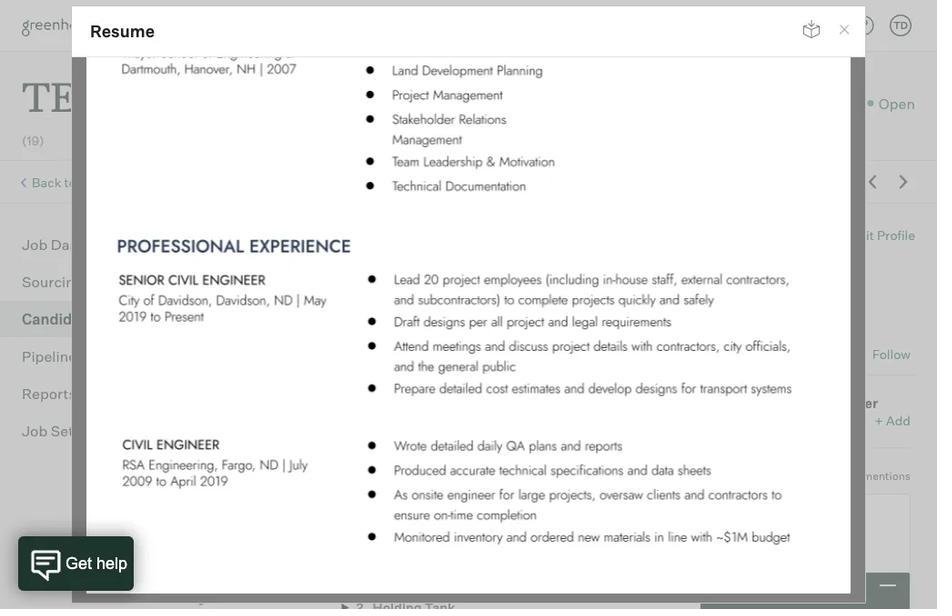 Task type: vqa. For each thing, say whether or not it's contained in the screenshot.
'Report'
no



Task type: describe. For each thing, give the bounding box(es) containing it.
test link
[[22, 51, 130, 127]]

reject button
[[360, 480, 447, 510]]

follow
[[872, 347, 911, 363]]

search image
[[781, 15, 802, 36]]

rsa
[[348, 261, 375, 278]]

+
[[875, 413, 883, 429]]

viewed
[[771, 583, 817, 599]]

resume inside dialog
[[90, 21, 155, 41]]

headline
[[236, 306, 287, 322]]

1 horizontal spatial resume
[[651, 284, 700, 300]]

pipeline
[[22, 348, 77, 366]]

arizona
[[582, 283, 629, 300]]

search
[[79, 175, 119, 191]]

2 555- from the left
[[414, 283, 444, 300]]

open
[[879, 94, 915, 112]]

civil
[[243, 261, 271, 278]]

blasts
[[266, 437, 303, 453]]

candidates
[[781, 174, 850, 190]]

details
[[368, 344, 410, 360]]

stage
[[236, 584, 272, 600]]

profile
[[877, 228, 915, 244]]

recently
[[713, 583, 768, 599]]

0 horizontal spatial add
[[199, 306, 224, 322]]

tim burton senior civil engineer at rsa engineering
[[199, 229, 452, 278]]

edit
[[850, 228, 874, 244]]

sourcing link
[[22, 271, 160, 293]]

job for job status:
[[785, 94, 811, 112]]

linkedin
[[431, 344, 482, 360]]

07:00)
[[537, 283, 579, 300]]

(uni)
[[306, 437, 336, 453]]

back to search results link
[[32, 175, 163, 191]]

(19)
[[22, 133, 44, 149]]

club
[[236, 437, 264, 453]]

to
[[64, 175, 76, 191]]

engineering
[[378, 261, 452, 278]]

senior
[[199, 261, 240, 278]]

edit profile
[[850, 228, 915, 244]]

back to search results
[[32, 175, 163, 191]]



Task type: locate. For each thing, give the bounding box(es) containing it.
td button
[[890, 15, 912, 36]]

burton
[[242, 229, 309, 254]]

results
[[122, 175, 163, 191]]

1 vertical spatial add
[[886, 413, 911, 429]]

+ add link
[[875, 412, 911, 430]]

job dashboard
[[22, 236, 126, 254]]

job dashboard link
[[22, 234, 160, 256]]

candidates link
[[22, 309, 160, 330]]

job left status:
[[785, 94, 811, 112]]

job inside job setup link
[[22, 422, 48, 441]]

add inside follow-up reminder + add
[[886, 413, 911, 429]]

up
[[795, 395, 812, 411]]

1 horizontal spatial add
[[886, 413, 911, 429]]

sourcing
[[22, 273, 83, 291]]

resume
[[90, 21, 155, 41], [651, 284, 700, 300]]

resume up test "link"
[[90, 21, 155, 41]]

pipeline link
[[22, 346, 160, 368]]

2 vertical spatial job
[[22, 422, 48, 441]]

test
[[22, 69, 130, 123]]

1 vertical spatial resume
[[651, 284, 700, 300]]

job setup link
[[22, 420, 160, 442]]

(test
[[339, 437, 370, 453]]

555-555-5555
[[385, 283, 475, 300]]

job up sourcing
[[22, 236, 48, 254]]

reject
[[393, 487, 428, 502]]

setup
[[51, 422, 91, 441]]

a
[[226, 306, 233, 322]]

add a headline
[[199, 306, 287, 322]]

1 vertical spatial job
[[22, 236, 48, 254]]

close image
[[837, 22, 852, 37]]

resume right the "arizona"
[[651, 284, 700, 300]]

add left "a"
[[199, 306, 224, 322]]

tim
[[199, 229, 238, 254]]

candidates
[[22, 310, 102, 329]]

add right +
[[886, 413, 911, 429]]

linkedin link
[[431, 344, 482, 371]]

dashboard
[[51, 236, 126, 254]]

(gmt-07:00) arizona
[[497, 283, 629, 300]]

1 555- from the left
[[385, 283, 414, 300]]

td
[[893, 19, 908, 31]]

555-
[[385, 283, 414, 300], [414, 283, 444, 300]]

timburton1006@gmail.com link
[[199, 284, 363, 300]]

back
[[32, 175, 61, 191]]

edit profile link
[[850, 228, 915, 244]]

job for job dashboard
[[22, 236, 48, 254]]

@mentions link
[[853, 467, 911, 485]]

0 vertical spatial resume
[[90, 21, 155, 41]]

status:
[[814, 94, 863, 112]]

job setup
[[22, 422, 91, 441]]

0 vertical spatial job
[[785, 94, 811, 112]]

(gmt-
[[497, 283, 537, 300]]

5555
[[444, 283, 475, 300]]

recently viewed
[[713, 583, 817, 599]]

reports link
[[22, 383, 160, 405]]

job left setup
[[22, 422, 48, 441]]

reports
[[22, 385, 76, 403]]

job for job setup
[[22, 422, 48, 441]]

at
[[333, 261, 345, 278]]

configure image
[[817, 15, 839, 36]]

0 vertical spatial add
[[199, 306, 224, 322]]

resume dialog
[[71, 6, 866, 604]]

resume link
[[651, 284, 700, 300]]

stage link
[[236, 583, 333, 601]]

@mentions
[[853, 469, 911, 483]]

follow-
[[746, 395, 795, 411]]

details link
[[368, 344, 410, 371]]

None text field
[[746, 494, 911, 585]]

timburton1006@gmail.com
[[199, 284, 363, 300]]

0 horizontal spatial resume
[[90, 21, 155, 41]]

job inside job dashboard link
[[22, 236, 48, 254]]

td button
[[886, 11, 915, 40]]

club blasts (uni) (test dummy)
[[236, 437, 428, 453]]

reminder
[[815, 395, 878, 411]]

add
[[199, 306, 224, 322], [886, 413, 911, 429]]

engineer
[[273, 261, 330, 278]]

follow-up reminder + add
[[746, 395, 911, 429]]

job status:
[[785, 94, 863, 112]]

job
[[785, 94, 811, 112], [22, 236, 48, 254], [22, 422, 48, 441]]

dummy)
[[373, 437, 425, 453]]

greenhouse recruiting image
[[22, 15, 186, 36]]

follow link
[[872, 346, 911, 364]]



